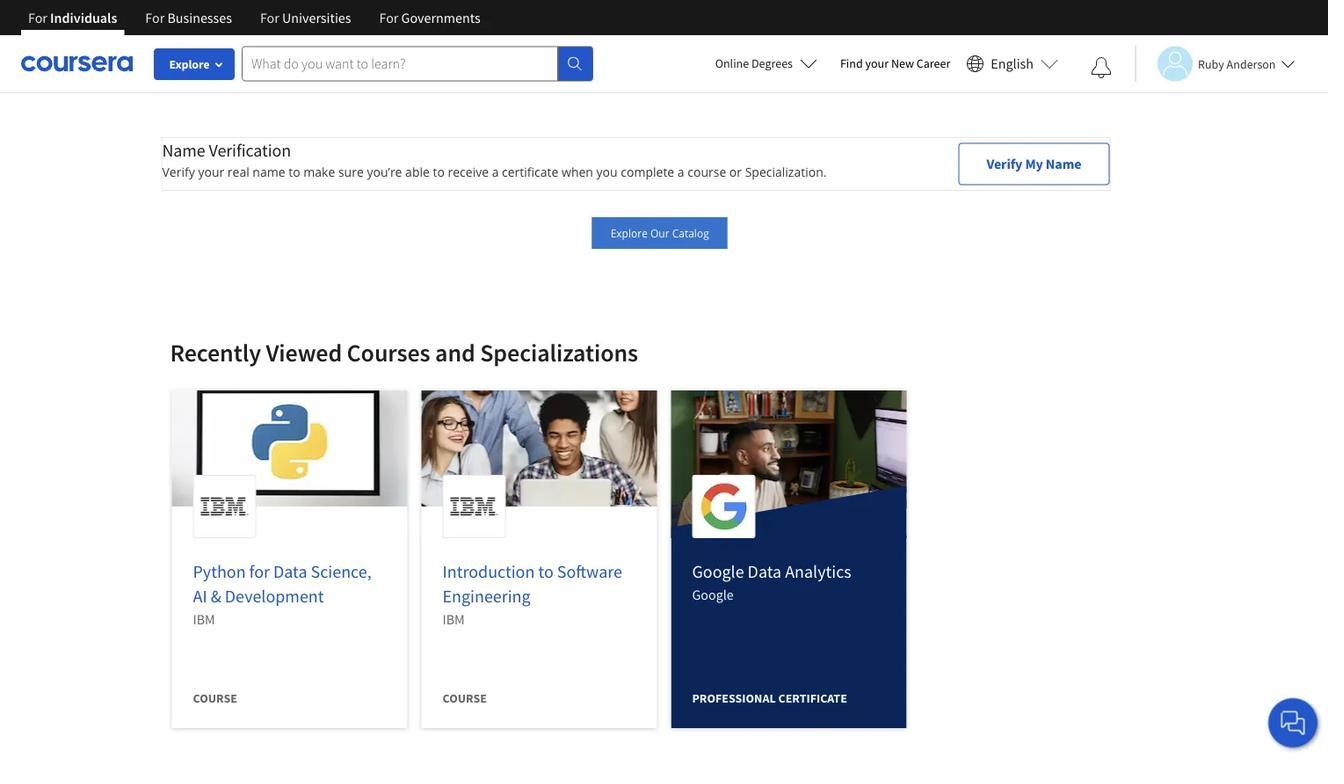 Task type: locate. For each thing, give the bounding box(es) containing it.
0 horizontal spatial course
[[193, 690, 237, 706]]

recently
[[170, 337, 261, 368]]

2 course from the left
[[443, 690, 487, 706]]

data up development
[[273, 561, 307, 583]]

1 google from the top
[[693, 561, 745, 583]]

certificate
[[779, 690, 848, 706]]

explore for explore our catalog
[[611, 226, 648, 240]]

for up 'what do you want to learn?' text box
[[379, 9, 399, 26]]

for for governments
[[379, 9, 399, 26]]

your left real
[[198, 164, 224, 180]]

for
[[249, 561, 270, 583]]

and
[[435, 337, 476, 368]]

your inside name verification verify your real name to make sure you're able to receive a certificate when you complete a course or specialization.
[[198, 164, 224, 180]]

verify left the my
[[987, 155, 1023, 173]]

0 vertical spatial google
[[693, 561, 745, 583]]

your
[[866, 55, 889, 71], [198, 164, 224, 180]]

0 horizontal spatial to
[[289, 164, 300, 180]]

0 horizontal spatial ibm
[[193, 610, 215, 628]]

1 horizontal spatial verify
[[987, 155, 1023, 173]]

None search field
[[242, 46, 594, 81]]

0 horizontal spatial your
[[198, 164, 224, 180]]

1 a from the left
[[492, 164, 499, 180]]

1 ibm from the left
[[193, 610, 215, 628]]

verify my name link
[[959, 143, 1110, 185]]

for left universities at left
[[260, 9, 280, 26]]

explore down for businesses
[[169, 56, 210, 72]]

to right 'able'
[[433, 164, 445, 180]]

show notifications image
[[1091, 57, 1112, 78]]

my
[[1026, 155, 1044, 173]]

for left businesses
[[145, 9, 165, 26]]

What do you want to learn? text field
[[242, 46, 558, 81]]

specialization.
[[745, 164, 827, 180]]

or
[[730, 164, 742, 180]]

python for data science, ai & development ibm
[[193, 561, 372, 628]]

2 data from the left
[[748, 561, 782, 583]]

verify my name
[[987, 155, 1082, 173]]

science,
[[311, 561, 372, 583]]

explore left our
[[611, 226, 648, 240]]

verify inside name verification verify your real name to make sure you're able to receive a certificate when you complete a course or specialization.
[[162, 164, 195, 180]]

for
[[28, 9, 47, 26], [145, 9, 165, 26], [260, 9, 280, 26], [379, 9, 399, 26]]

introduction to software engineering ibm
[[443, 561, 623, 628]]

1 horizontal spatial explore
[[611, 226, 648, 240]]

google
[[693, 561, 745, 583], [693, 586, 734, 603]]

explore
[[169, 56, 210, 72], [611, 226, 648, 240]]

english button
[[960, 35, 1066, 92]]

2 ibm from the left
[[443, 610, 465, 628]]

ibm down the engineering
[[443, 610, 465, 628]]

2 horizontal spatial to
[[539, 561, 554, 583]]

2 google from the top
[[693, 586, 734, 603]]

data inside 'python for data science, ai & development ibm'
[[273, 561, 307, 583]]

you
[[597, 164, 618, 180]]

0 horizontal spatial name
[[162, 139, 205, 161]]

our
[[651, 226, 670, 240]]

course
[[193, 690, 237, 706], [443, 690, 487, 706]]

1 vertical spatial google
[[693, 586, 734, 603]]

when
[[562, 164, 594, 180]]

name verification verify your real name to make sure you're able to receive a certificate when you complete a course or specialization.
[[162, 139, 827, 180]]

analytics
[[785, 561, 852, 583]]

explore our catalog link
[[592, 217, 728, 249]]

for governments
[[379, 9, 481, 26]]

english
[[991, 55, 1034, 73]]

3 for from the left
[[260, 9, 280, 26]]

2 a from the left
[[678, 164, 685, 180]]

verify left real
[[162, 164, 195, 180]]

development
[[225, 585, 324, 607]]

ruby anderson button
[[1135, 46, 1296, 81]]

1 for from the left
[[28, 9, 47, 26]]

viewed
[[266, 337, 342, 368]]

ibm down ai
[[193, 610, 215, 628]]

a right 'receive'
[[492, 164, 499, 180]]

google data analytics google
[[693, 561, 852, 603]]

find your new career link
[[832, 53, 960, 75]]

data
[[273, 561, 307, 583], [748, 561, 782, 583]]

name
[[162, 139, 205, 161], [1046, 155, 1082, 173]]

ibm inside introduction to software engineering ibm
[[443, 610, 465, 628]]

name left the verification
[[162, 139, 205, 161]]

1 horizontal spatial ibm
[[443, 610, 465, 628]]

1 horizontal spatial course
[[443, 690, 487, 706]]

course for ai
[[193, 690, 237, 706]]

4 for from the left
[[379, 9, 399, 26]]

data left the analytics
[[748, 561, 782, 583]]

2 for from the left
[[145, 9, 165, 26]]

1 data from the left
[[273, 561, 307, 583]]

receive
[[448, 164, 489, 180]]

0 horizontal spatial explore
[[169, 56, 210, 72]]

to
[[289, 164, 300, 180], [433, 164, 445, 180], [539, 561, 554, 583]]

data inside google data analytics google
[[748, 561, 782, 583]]

a
[[492, 164, 499, 180], [678, 164, 685, 180]]

explore inside explore our catalog 'link'
[[611, 226, 648, 240]]

for left individuals
[[28, 9, 47, 26]]

1 horizontal spatial data
[[748, 561, 782, 583]]

for businesses
[[145, 9, 232, 26]]

ibm
[[193, 610, 215, 628], [443, 610, 465, 628]]

0 vertical spatial explore
[[169, 56, 210, 72]]

online degrees button
[[701, 44, 832, 83]]

1 vertical spatial explore
[[611, 226, 648, 240]]

explore inside explore dropdown button
[[169, 56, 210, 72]]

0 horizontal spatial a
[[492, 164, 499, 180]]

python
[[193, 561, 246, 583]]

for for universities
[[260, 9, 280, 26]]

google data analytics link
[[693, 561, 852, 583]]

banner navigation
[[14, 0, 495, 35]]

make
[[304, 164, 335, 180]]

real
[[228, 164, 250, 180]]

1 vertical spatial your
[[198, 164, 224, 180]]

certificate
[[502, 164, 559, 180]]

a left 'course'
[[678, 164, 685, 180]]

to inside introduction to software engineering ibm
[[539, 561, 554, 583]]

new
[[892, 55, 915, 71]]

name right the my
[[1046, 155, 1082, 173]]

introduction
[[443, 561, 535, 583]]

&
[[211, 585, 221, 607]]

0 vertical spatial your
[[866, 55, 889, 71]]

to left software
[[539, 561, 554, 583]]

you're
[[367, 164, 402, 180]]

to left make
[[289, 164, 300, 180]]

verify
[[987, 155, 1023, 173], [162, 164, 195, 180]]

your right find
[[866, 55, 889, 71]]

1 horizontal spatial a
[[678, 164, 685, 180]]

0 horizontal spatial data
[[273, 561, 307, 583]]

1 course from the left
[[193, 690, 237, 706]]

0 horizontal spatial verify
[[162, 164, 195, 180]]



Task type: describe. For each thing, give the bounding box(es) containing it.
ai
[[193, 585, 207, 607]]

1 horizontal spatial to
[[433, 164, 445, 180]]

recently viewed courses and specializations carousel element
[[161, 284, 1159, 758]]

specializations
[[480, 337, 639, 368]]

find your new career
[[841, 55, 951, 71]]

for universities
[[260, 9, 351, 26]]

1 horizontal spatial name
[[1046, 155, 1082, 173]]

introduction to software engineering link
[[443, 561, 623, 607]]

course for ibm
[[443, 690, 487, 706]]

degrees
[[752, 55, 793, 71]]

career
[[917, 55, 951, 71]]

sure
[[339, 164, 364, 180]]

ruby anderson
[[1199, 56, 1276, 72]]

coursera image
[[21, 49, 133, 78]]

for for businesses
[[145, 9, 165, 26]]

governments
[[402, 9, 481, 26]]

universities
[[282, 9, 351, 26]]

for for individuals
[[28, 9, 47, 26]]

professional
[[693, 690, 776, 706]]

catalog
[[673, 226, 709, 240]]

find
[[841, 55, 863, 71]]

ibm inside 'python for data science, ai & development ibm'
[[193, 610, 215, 628]]

explore for explore
[[169, 56, 210, 72]]

explore button
[[154, 48, 235, 80]]

complete
[[621, 164, 675, 180]]

businesses
[[167, 9, 232, 26]]

for individuals
[[28, 9, 117, 26]]

name inside name verification verify your real name to make sure you're able to receive a certificate when you complete a course or specialization.
[[162, 139, 205, 161]]

verification
[[209, 139, 291, 161]]

online degrees
[[716, 55, 793, 71]]

1 horizontal spatial your
[[866, 55, 889, 71]]

python for data science, ai & development link
[[193, 561, 372, 607]]

explore our catalog
[[611, 226, 709, 240]]

ruby
[[1199, 56, 1225, 72]]

name
[[253, 164, 285, 180]]

course
[[688, 164, 727, 180]]

professional certificate
[[693, 690, 848, 706]]

individuals
[[50, 9, 117, 26]]

recently viewed courses and specializations
[[170, 337, 639, 368]]

software
[[557, 561, 623, 583]]

chat with us image
[[1280, 709, 1308, 737]]

courses
[[347, 337, 431, 368]]

engineering
[[443, 585, 531, 607]]

anderson
[[1227, 56, 1276, 72]]

able
[[406, 164, 430, 180]]

online
[[716, 55, 749, 71]]



Task type: vqa. For each thing, say whether or not it's contained in the screenshot.
Career
yes



